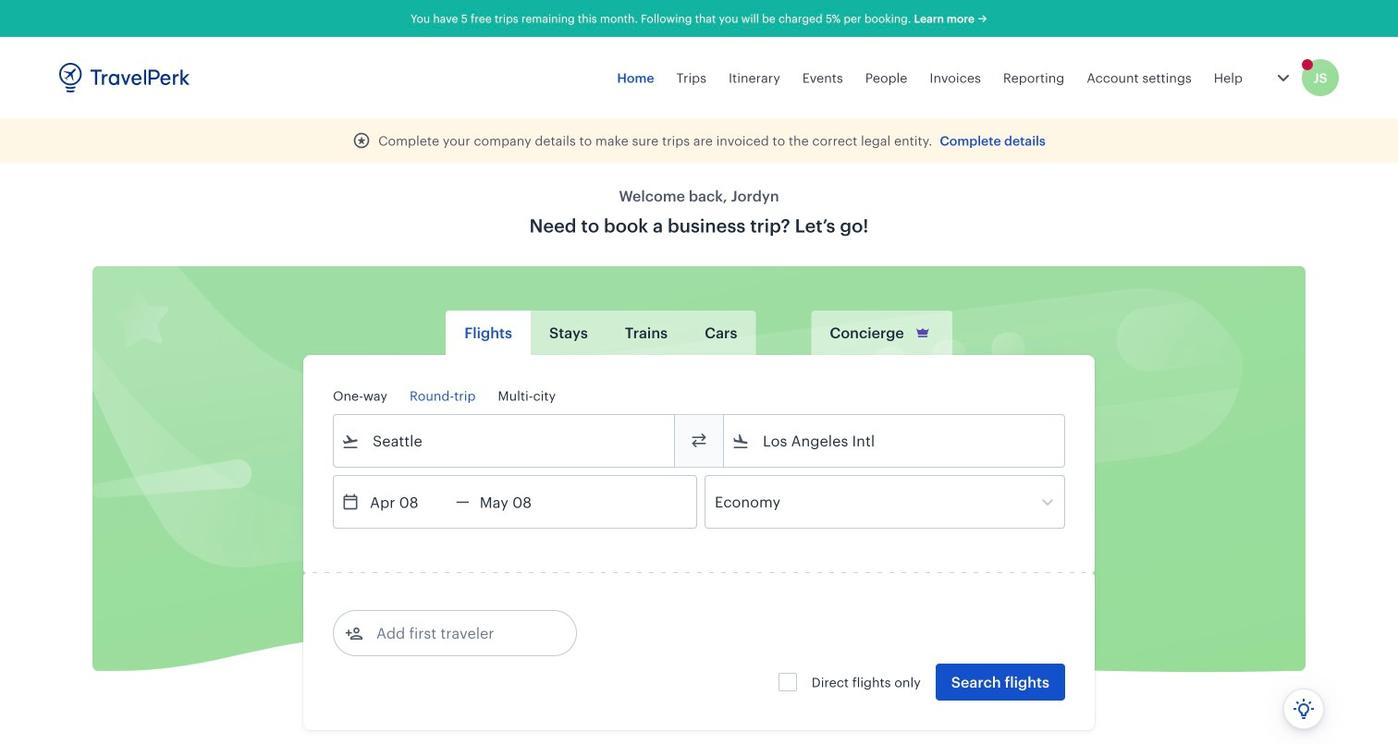 Task type: vqa. For each thing, say whether or not it's contained in the screenshot.
bottommost Alaska Airlines image
no



Task type: describe. For each thing, give the bounding box(es) containing it.
From search field
[[360, 427, 650, 456]]

To search field
[[750, 427, 1041, 456]]

Add first traveler search field
[[364, 619, 556, 649]]



Task type: locate. For each thing, give the bounding box(es) containing it.
Depart text field
[[360, 476, 456, 528]]

Return text field
[[470, 476, 566, 528]]



